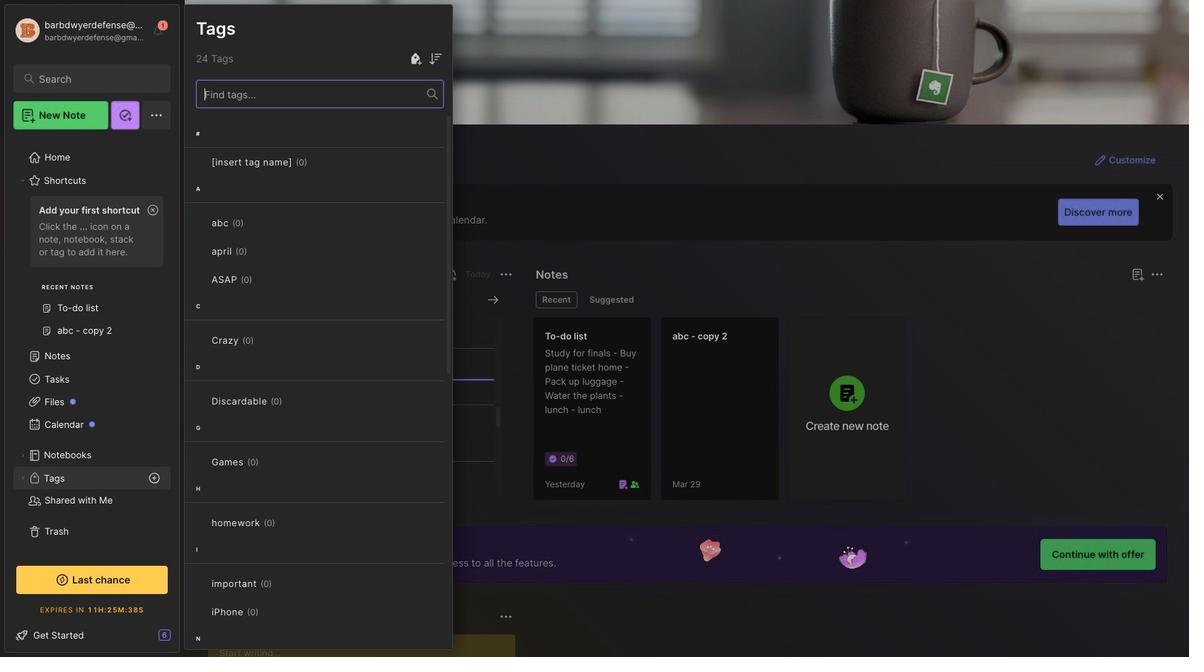 Task type: locate. For each thing, give the bounding box(es) containing it.
tag actions image
[[252, 274, 275, 285], [259, 457, 281, 468], [259, 607, 281, 618]]

none search field inside 'main' element
[[39, 70, 158, 87]]

1 horizontal spatial row group
[[533, 317, 915, 510]]

2 vertical spatial tag actions image
[[259, 607, 281, 618]]

click to collapse image
[[179, 631, 189, 648]]

1 vertical spatial tag actions image
[[247, 246, 270, 257]]

create new tag image
[[407, 50, 424, 67]]

Tag actions field
[[307, 155, 330, 169], [247, 244, 270, 258], [252, 273, 275, 287], [259, 455, 281, 469], [275, 516, 298, 530], [259, 605, 281, 619]]

tab list
[[536, 292, 1162, 309]]

group
[[13, 192, 171, 351]]

main element
[[0, 0, 184, 658]]

expand tags image
[[18, 474, 27, 483]]

expand notebooks image
[[18, 452, 27, 460]]

tab
[[536, 292, 577, 309], [583, 292, 640, 309]]

0 horizontal spatial row group
[[185, 120, 452, 658]]

1 horizontal spatial tab
[[583, 292, 640, 309]]

tag actions image
[[307, 156, 330, 168], [247, 246, 270, 257], [275, 517, 298, 529]]

Help and Learning task checklist field
[[5, 624, 179, 647]]

tree
[[5, 138, 179, 552]]

group inside tree
[[13, 192, 171, 351]]

None search field
[[39, 70, 158, 87]]

new task image
[[443, 268, 457, 282]]

2 horizontal spatial tag actions image
[[307, 156, 330, 168]]

0 vertical spatial tag actions image
[[252, 274, 275, 285]]

2 tab from the left
[[583, 292, 640, 309]]

Sort field
[[427, 50, 444, 67]]

2 vertical spatial tag actions image
[[275, 517, 298, 529]]

0 horizontal spatial tab
[[536, 292, 577, 309]]

sort options image
[[427, 50, 444, 67]]

0 vertical spatial tag actions image
[[307, 156, 330, 168]]

row group
[[185, 120, 452, 658], [533, 317, 915, 510]]



Task type: vqa. For each thing, say whether or not it's contained in the screenshot.
second tab from the right
yes



Task type: describe. For each thing, give the bounding box(es) containing it.
1 horizontal spatial tag actions image
[[275, 517, 298, 529]]

Start writing… text field
[[219, 635, 515, 658]]

1 tab from the left
[[536, 292, 577, 309]]

Search text field
[[39, 72, 158, 86]]

0 horizontal spatial tag actions image
[[247, 246, 270, 257]]

1 vertical spatial tag actions image
[[259, 457, 281, 468]]

tree inside 'main' element
[[5, 138, 179, 552]]

Find tags… text field
[[197, 85, 427, 104]]

Account field
[[13, 16, 144, 45]]



